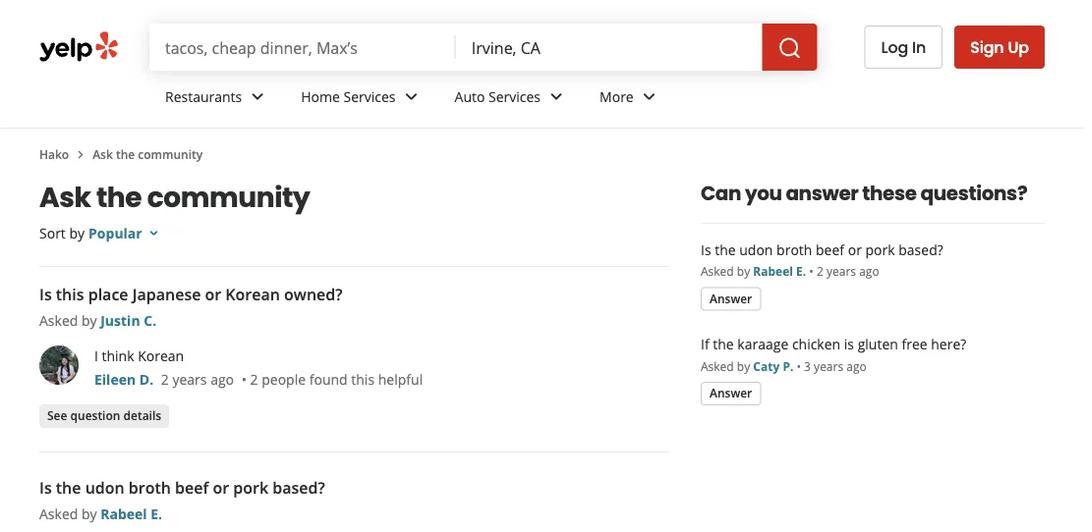 Task type: describe. For each thing, give the bounding box(es) containing it.
restaurants
[[165, 87, 242, 106]]

details
[[123, 408, 161, 424]]

p.
[[783, 358, 794, 375]]

is this place japanese or korean owned? asked by justin c.
[[39, 284, 343, 330]]

d.
[[139, 370, 153, 389]]

caty
[[753, 358, 780, 375]]

sort
[[39, 224, 66, 242]]

the right 16 chevron right v2 icon
[[116, 146, 135, 162]]

24 chevron down v2 image for auto services
[[545, 85, 568, 109]]

0 horizontal spatial rabeel e. link
[[101, 505, 162, 523]]

24 chevron down v2 image for home services
[[400, 85, 423, 109]]

by inside 'is the udon broth beef or pork based? asked by rabeel e.'
[[82, 505, 97, 523]]

1 vertical spatial ask the community
[[39, 178, 310, 217]]

sign up link
[[955, 26, 1045, 69]]

log in link
[[865, 26, 943, 69]]

years for beef
[[827, 263, 856, 280]]

can
[[701, 180, 741, 207]]

based? for is the udon broth beef or pork based?
[[899, 240, 943, 259]]

2 people found this helpful
[[250, 370, 423, 389]]

udon for is the udon broth beef or pork based?
[[740, 240, 773, 259]]

1 horizontal spatial rabeel
[[753, 263, 793, 280]]

more link
[[584, 71, 677, 128]]

1 horizontal spatial 2
[[250, 370, 258, 389]]

home services link
[[285, 71, 439, 128]]

log
[[881, 36, 908, 58]]

sign up
[[971, 36, 1029, 58]]

the inside 'is the udon broth beef or pork based? asked by rabeel e.'
[[56, 478, 81, 499]]

0 vertical spatial ask
[[93, 146, 113, 162]]

free
[[902, 335, 928, 354]]

years right d.
[[172, 370, 207, 389]]

broth for is the udon broth beef or pork based? asked by rabeel e.
[[129, 478, 171, 499]]

answer link for karaage
[[701, 382, 761, 406]]

business categories element
[[149, 71, 1045, 128]]

asked inside is this place japanese or korean owned? asked by justin c.
[[39, 311, 78, 330]]

pork for is the udon broth beef or pork based?
[[866, 240, 895, 259]]

justin
[[101, 311, 140, 330]]

karaage
[[738, 335, 789, 354]]

more
[[600, 87, 634, 106]]

services for home services
[[344, 87, 396, 106]]

pork for is the udon broth beef or pork based? asked by rabeel e.
[[233, 478, 268, 499]]

place
[[88, 284, 128, 305]]

is
[[844, 335, 854, 354]]

see
[[47, 408, 67, 424]]

people
[[262, 370, 306, 389]]

16 chevron down v2 image
[[146, 225, 162, 241]]

ago for or
[[859, 263, 879, 280]]

if the karaage chicken is gluten free here?
[[701, 335, 967, 354]]

ago for gluten
[[847, 358, 867, 375]]

0 vertical spatial 2 years ago
[[817, 263, 879, 280]]

questions?
[[921, 180, 1028, 207]]

chicken
[[792, 335, 841, 354]]

popular button
[[89, 224, 162, 242]]

1 vertical spatial this
[[351, 370, 375, 389]]

asked by rabeel e.
[[701, 263, 806, 280]]

ago left people
[[211, 370, 234, 389]]

3 years ago
[[804, 358, 867, 375]]

answer for udon
[[710, 290, 752, 307]]

these
[[862, 180, 917, 207]]

1 horizontal spatial e.
[[796, 263, 806, 280]]

by for asked by rabeel e.
[[737, 263, 750, 280]]

0 vertical spatial rabeel e. link
[[753, 263, 806, 280]]

0 horizontal spatial 2 years ago
[[161, 370, 234, 389]]

2 horizontal spatial 2
[[817, 263, 824, 280]]

is for is the udon broth beef or pork based? asked by rabeel e.
[[39, 478, 52, 499]]

0 horizontal spatial 2
[[161, 370, 169, 389]]

eileen d. link
[[94, 370, 153, 389]]

is for is this place japanese or korean owned? asked by justin c.
[[39, 284, 52, 305]]

this inside is this place japanese or korean owned? asked by justin c.
[[56, 284, 84, 305]]

home services
[[301, 87, 396, 106]]

log in
[[881, 36, 926, 58]]

by for asked by caty p.
[[737, 358, 750, 375]]

up
[[1008, 36, 1029, 58]]

question
[[70, 408, 120, 424]]

sign
[[971, 36, 1004, 58]]



Task type: locate. For each thing, give the bounding box(es) containing it.
sort by
[[39, 224, 85, 242]]

this left place
[[56, 284, 84, 305]]

1 horizontal spatial beef
[[816, 240, 845, 259]]

the right if at the bottom
[[713, 335, 734, 354]]

asked inside 'is the udon broth beef or pork based? asked by rabeel e.'
[[39, 505, 78, 523]]

0 vertical spatial is
[[701, 240, 711, 259]]

this
[[56, 284, 84, 305], [351, 370, 375, 389]]

0 vertical spatial rabeel
[[753, 263, 793, 280]]

helpful
[[378, 370, 423, 389]]

1 horizontal spatial ask
[[93, 146, 113, 162]]

2
[[817, 263, 824, 280], [161, 370, 169, 389], [250, 370, 258, 389]]

answer link
[[701, 288, 761, 311], [701, 382, 761, 406]]

here?
[[931, 335, 967, 354]]

udon
[[740, 240, 773, 259], [85, 478, 125, 499]]

1 horizontal spatial services
[[489, 87, 541, 106]]

none field the find
[[165, 36, 440, 58]]

udon down see question details 'link'
[[85, 478, 125, 499]]

1 horizontal spatial rabeel e. link
[[753, 263, 806, 280]]

0 horizontal spatial 24 chevron down v2 image
[[246, 85, 270, 109]]

services right home at the left top of the page
[[344, 87, 396, 106]]

rabeel inside 'is the udon broth beef or pork based? asked by rabeel e.'
[[101, 505, 147, 523]]

0 horizontal spatial beef
[[175, 478, 209, 499]]

24 chevron down v2 image
[[400, 85, 423, 109], [545, 85, 568, 109]]

2 24 chevron down v2 image from the left
[[638, 85, 661, 109]]

community down restaurants
[[138, 146, 203, 162]]

broth down 'details'
[[129, 478, 171, 499]]

1 24 chevron down v2 image from the left
[[246, 85, 270, 109]]

or inside 'is the udon broth beef or pork based? asked by rabeel e.'
[[213, 478, 229, 499]]

pork
[[866, 240, 895, 259], [233, 478, 268, 499]]

broth for is the udon broth beef or pork based?
[[777, 240, 812, 259]]

0 horizontal spatial based?
[[273, 478, 325, 499]]

None field
[[165, 36, 440, 58], [472, 36, 747, 58], [472, 36, 747, 58]]

ask
[[93, 146, 113, 162], [39, 178, 91, 217]]

0 vertical spatial community
[[138, 146, 203, 162]]

is inside 'is the udon broth beef or pork based? asked by rabeel e.'
[[39, 478, 52, 499]]

1 horizontal spatial korean
[[225, 284, 280, 305]]

ago
[[859, 263, 879, 280], [847, 358, 867, 375], [211, 370, 234, 389]]

2 years ago
[[817, 263, 879, 280], [161, 370, 234, 389]]

3
[[804, 358, 811, 375]]

beef inside 'is the udon broth beef or pork based? asked by rabeel e.'
[[175, 478, 209, 499]]

the
[[116, 146, 135, 162], [96, 178, 142, 217], [715, 240, 736, 259], [713, 335, 734, 354], [56, 478, 81, 499]]

2 answer link from the top
[[701, 382, 761, 406]]

rabeel
[[753, 263, 793, 280], [101, 505, 147, 523]]

24 chevron down v2 image inside auto services link
[[545, 85, 568, 109]]

gluten
[[858, 335, 898, 354]]

beef
[[816, 240, 845, 259], [175, 478, 209, 499]]

1 horizontal spatial this
[[351, 370, 375, 389]]

2 services from the left
[[489, 87, 541, 106]]

answer link down the asked by caty p.
[[701, 382, 761, 406]]

is
[[701, 240, 711, 259], [39, 284, 52, 305], [39, 478, 52, 499]]

the down see
[[56, 478, 81, 499]]

1 vertical spatial korean
[[138, 347, 184, 365]]

community up "16 chevron down v2" icon
[[147, 178, 310, 217]]

can you answer these questions?
[[701, 180, 1028, 207]]

auto
[[455, 87, 485, 106]]

0 horizontal spatial korean
[[138, 347, 184, 365]]

1 horizontal spatial based?
[[899, 240, 943, 259]]

24 chevron down v2 image inside more link
[[638, 85, 661, 109]]

japanese
[[132, 284, 201, 305]]

or inside is this place japanese or korean owned? asked by justin c.
[[205, 284, 221, 305]]

is the udon broth beef or pork based? asked by rabeel e.
[[39, 478, 325, 523]]

0 vertical spatial answer link
[[701, 288, 761, 311]]

1 vertical spatial based?
[[273, 478, 325, 499]]

0 vertical spatial udon
[[740, 240, 773, 259]]

0 horizontal spatial ask
[[39, 178, 91, 217]]

0 horizontal spatial pork
[[233, 478, 268, 499]]

years
[[827, 263, 856, 280], [814, 358, 844, 375], [172, 370, 207, 389]]

0 vertical spatial answer
[[710, 290, 752, 307]]

broth up asked by rabeel e.
[[777, 240, 812, 259]]

answer link for udon
[[701, 288, 761, 311]]

caty p. link
[[753, 358, 794, 375]]

1 vertical spatial broth
[[129, 478, 171, 499]]

1 vertical spatial answer link
[[701, 382, 761, 406]]

you
[[745, 180, 782, 207]]

ask the community
[[93, 146, 203, 162], [39, 178, 310, 217]]

see question details link
[[39, 405, 169, 429]]

years down is the udon broth beef or pork based?
[[827, 263, 856, 280]]

1 horizontal spatial udon
[[740, 240, 773, 259]]

justin c. link
[[101, 311, 156, 330]]

ask the community up "16 chevron down v2" icon
[[39, 178, 310, 217]]

0 vertical spatial or
[[848, 240, 862, 259]]

korean up d.
[[138, 347, 184, 365]]

see question details
[[47, 408, 161, 424]]

None search field
[[149, 24, 821, 71]]

0 vertical spatial ask the community
[[93, 146, 203, 162]]

is down see
[[39, 478, 52, 499]]

found
[[309, 370, 348, 389]]

2 years ago down is the udon broth beef or pork based?
[[817, 263, 879, 280]]

1 horizontal spatial pork
[[866, 240, 895, 259]]

answer
[[710, 290, 752, 307], [710, 385, 752, 402]]

by inside is this place japanese or korean owned? asked by justin c.
[[82, 311, 97, 330]]

0 vertical spatial beef
[[816, 240, 845, 259]]

0 horizontal spatial this
[[56, 284, 84, 305]]

2 left people
[[250, 370, 258, 389]]

search image
[[778, 36, 802, 60]]

based?
[[899, 240, 943, 259], [273, 478, 325, 499]]

this right the found
[[351, 370, 375, 389]]

answer down the asked by caty p.
[[710, 385, 752, 402]]

16 chevron right v2 image
[[73, 147, 89, 163]]

rabeel e. link
[[753, 263, 806, 280], [101, 505, 162, 523]]

is up asked by rabeel e.
[[701, 240, 711, 259]]

the up asked by rabeel e.
[[715, 240, 736, 259]]

ago down is the udon broth beef or pork based?
[[859, 263, 879, 280]]

by up karaage
[[737, 263, 750, 280]]

eileen
[[94, 370, 136, 389]]

by left the justin
[[82, 311, 97, 330]]

is the udon broth beef or pork based?
[[701, 240, 943, 259]]

0 horizontal spatial rabeel
[[101, 505, 147, 523]]

Find text field
[[165, 36, 440, 58]]

korean left the owned?
[[225, 284, 280, 305]]

ask the community right 16 chevron right v2 icon
[[93, 146, 203, 162]]

or for is the udon broth beef or pork based? asked by rabeel e.
[[213, 478, 229, 499]]

1 answer link from the top
[[701, 288, 761, 311]]

1 vertical spatial udon
[[85, 478, 125, 499]]

if
[[701, 335, 709, 354]]

e.
[[796, 263, 806, 280], [151, 505, 162, 523]]

2 vertical spatial or
[[213, 478, 229, 499]]

ask right 16 chevron right v2 icon
[[93, 146, 113, 162]]

1 vertical spatial or
[[205, 284, 221, 305]]

answer for karaage
[[710, 385, 752, 402]]

by for sort by
[[69, 224, 85, 242]]

0 horizontal spatial e.
[[151, 505, 162, 523]]

asked up if at the bottom
[[701, 263, 734, 280]]

0 vertical spatial based?
[[899, 240, 943, 259]]

popular
[[89, 224, 142, 242]]

1 answer from the top
[[710, 290, 752, 307]]

home
[[301, 87, 340, 106]]

owned?
[[284, 284, 343, 305]]

2 down is the udon broth beef or pork based?
[[817, 263, 824, 280]]

2 answer from the top
[[710, 385, 752, 402]]

1 vertical spatial ask
[[39, 178, 91, 217]]

24 chevron down v2 image for more
[[638, 85, 661, 109]]

answer
[[786, 180, 859, 207]]

0 vertical spatial e.
[[796, 263, 806, 280]]

24 chevron down v2 image right 'more'
[[638, 85, 661, 109]]

24 chevron down v2 image right auto services
[[545, 85, 568, 109]]

korean inside is this place japanese or korean owned? asked by justin c.
[[225, 284, 280, 305]]

24 chevron down v2 image inside home services link
[[400, 85, 423, 109]]

24 chevron down v2 image left 'auto'
[[400, 85, 423, 109]]

or
[[848, 240, 862, 259], [205, 284, 221, 305], [213, 478, 229, 499]]

c.
[[144, 311, 156, 330]]

udon for is the udon broth beef or pork based? asked by rabeel e.
[[85, 478, 125, 499]]

1 vertical spatial is
[[39, 284, 52, 305]]

broth
[[777, 240, 812, 259], [129, 478, 171, 499]]

eileen d.
[[94, 370, 153, 389]]

24 chevron down v2 image for restaurants
[[246, 85, 270, 109]]

udon up asked by rabeel e.
[[740, 240, 773, 259]]

1 vertical spatial e.
[[151, 505, 162, 523]]

restaurants link
[[149, 71, 285, 128]]

1 horizontal spatial 2 years ago
[[817, 263, 879, 280]]

24 chevron down v2 image inside restaurants link
[[246, 85, 270, 109]]

24 chevron down v2 image
[[246, 85, 270, 109], [638, 85, 661, 109]]

0 horizontal spatial services
[[344, 87, 396, 106]]

community
[[138, 146, 203, 162], [147, 178, 310, 217]]

0 vertical spatial this
[[56, 284, 84, 305]]

0 horizontal spatial udon
[[85, 478, 125, 499]]

years right 3
[[814, 358, 844, 375]]

answer down asked by rabeel e.
[[710, 290, 752, 307]]

1 vertical spatial 2 years ago
[[161, 370, 234, 389]]

udon inside 'is the udon broth beef or pork based? asked by rabeel e.'
[[85, 478, 125, 499]]

based? for is the udon broth beef or pork based? asked by rabeel e.
[[273, 478, 325, 499]]

1 vertical spatial rabeel
[[101, 505, 147, 523]]

asked by caty p.
[[701, 358, 794, 375]]

24 chevron down v2 image right restaurants
[[246, 85, 270, 109]]

auto services link
[[439, 71, 584, 128]]

2 24 chevron down v2 image from the left
[[545, 85, 568, 109]]

years for is
[[814, 358, 844, 375]]

e. inside 'is the udon broth beef or pork based? asked by rabeel e.'
[[151, 505, 162, 523]]

i think korean
[[94, 347, 184, 365]]

1 vertical spatial pork
[[233, 478, 268, 499]]

auto services
[[455, 87, 541, 106]]

services
[[344, 87, 396, 106], [489, 87, 541, 106]]

0 vertical spatial pork
[[866, 240, 895, 259]]

0 horizontal spatial broth
[[129, 478, 171, 499]]

based? inside 'is the udon broth beef or pork based? asked by rabeel e.'
[[273, 478, 325, 499]]

beef for is the udon broth beef or pork based? asked by rabeel e.
[[175, 478, 209, 499]]

asked down see
[[39, 505, 78, 523]]

0 vertical spatial broth
[[777, 240, 812, 259]]

ago down is
[[847, 358, 867, 375]]

1 horizontal spatial 24 chevron down v2 image
[[545, 85, 568, 109]]

0 horizontal spatial 24 chevron down v2 image
[[400, 85, 423, 109]]

services right 'auto'
[[489, 87, 541, 106]]

ask up "sort by"
[[39, 178, 91, 217]]

1 vertical spatial answer
[[710, 385, 752, 402]]

pork inside 'is the udon broth beef or pork based? asked by rabeel e.'
[[233, 478, 268, 499]]

1 vertical spatial rabeel e. link
[[101, 505, 162, 523]]

by left caty
[[737, 358, 750, 375]]

1 services from the left
[[344, 87, 396, 106]]

2 right d.
[[161, 370, 169, 389]]

asked
[[701, 263, 734, 280], [39, 311, 78, 330], [701, 358, 734, 375], [39, 505, 78, 523]]

by
[[69, 224, 85, 242], [737, 263, 750, 280], [82, 311, 97, 330], [737, 358, 750, 375], [82, 505, 97, 523]]

i
[[94, 347, 98, 365]]

answer link down asked by rabeel e.
[[701, 288, 761, 311]]

korean
[[225, 284, 280, 305], [138, 347, 184, 365]]

asked down if at the bottom
[[701, 358, 734, 375]]

the up popular
[[96, 178, 142, 217]]

2 vertical spatial is
[[39, 478, 52, 499]]

2 years ago right d.
[[161, 370, 234, 389]]

services for auto services
[[489, 87, 541, 106]]

asked left the justin
[[39, 311, 78, 330]]

by down question
[[82, 505, 97, 523]]

1 horizontal spatial broth
[[777, 240, 812, 259]]

hako link
[[39, 146, 69, 162]]

1 24 chevron down v2 image from the left
[[400, 85, 423, 109]]

beef for is the udon broth beef or pork based?
[[816, 240, 845, 259]]

is down sort
[[39, 284, 52, 305]]

0 vertical spatial korean
[[225, 284, 280, 305]]

in
[[912, 36, 926, 58]]

is inside is this place japanese or korean owned? asked by justin c.
[[39, 284, 52, 305]]

by right sort
[[69, 224, 85, 242]]

think
[[102, 347, 134, 365]]

1 vertical spatial beef
[[175, 478, 209, 499]]

broth inside 'is the udon broth beef or pork based? asked by rabeel e.'
[[129, 478, 171, 499]]

1 horizontal spatial 24 chevron down v2 image
[[638, 85, 661, 109]]

is for is the udon broth beef or pork based?
[[701, 240, 711, 259]]

or for is the udon broth beef or pork based?
[[848, 240, 862, 259]]

1 vertical spatial community
[[147, 178, 310, 217]]

hako
[[39, 146, 69, 162]]



Task type: vqa. For each thing, say whether or not it's contained in the screenshot.
Japanese
yes



